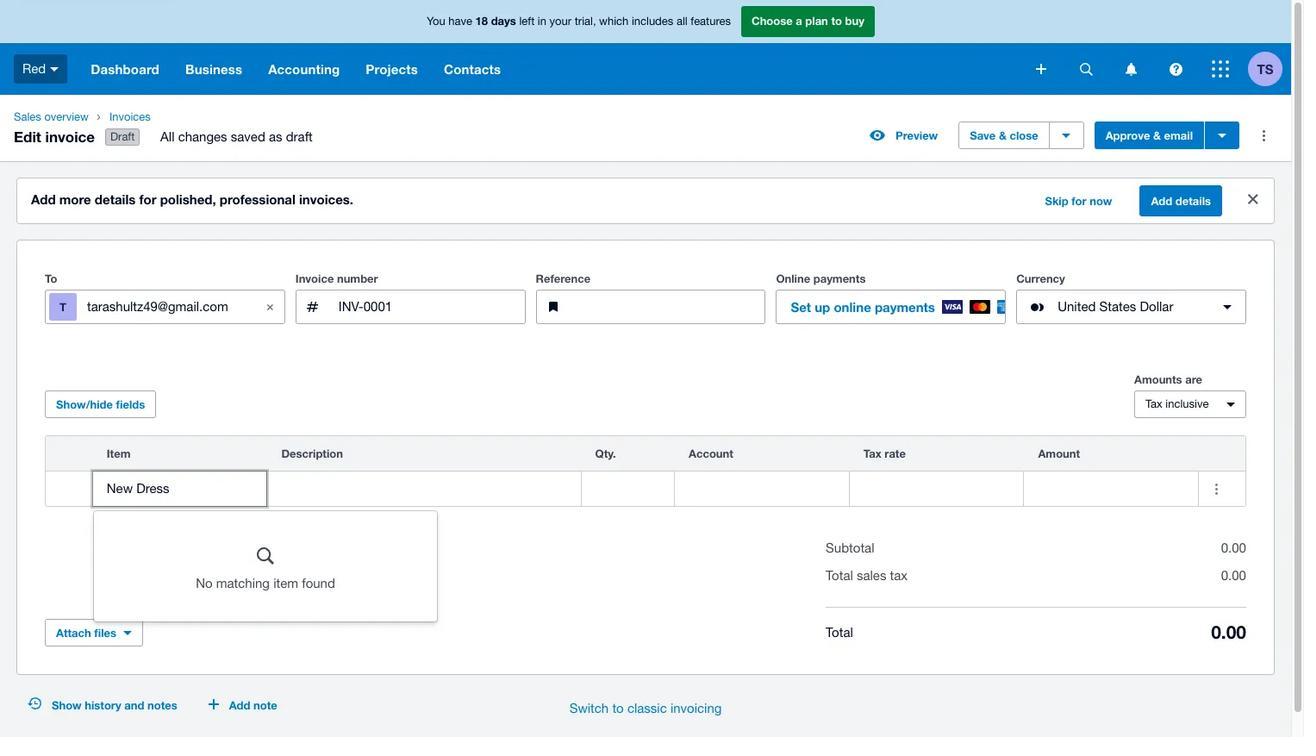 Task type: vqa. For each thing, say whether or not it's contained in the screenshot.
menu
no



Task type: locate. For each thing, give the bounding box(es) containing it.
details right more
[[95, 191, 136, 207]]

add left the note
[[229, 698, 250, 712]]

1 horizontal spatial to
[[831, 14, 842, 28]]

Reference text field
[[577, 291, 765, 323]]

switch
[[570, 701, 609, 716]]

0 vertical spatial payments
[[814, 272, 866, 285]]

close
[[1010, 129, 1039, 142]]

history
[[85, 698, 121, 712]]

you
[[427, 15, 445, 28]]

add for add note
[[229, 698, 250, 712]]

no
[[196, 576, 213, 591]]

now
[[1090, 194, 1113, 208]]

draft
[[110, 130, 135, 143]]

2 vertical spatial 0.00
[[1211, 622, 1247, 643]]

show/hide fields button
[[45, 391, 156, 418]]

1 horizontal spatial payments
[[875, 299, 935, 315]]

add details button
[[1140, 185, 1222, 216]]

total down subtotal
[[826, 568, 853, 583]]

invoicing
[[671, 701, 722, 716]]

more line item options element
[[1199, 436, 1246, 471]]

svg image left ts
[[1212, 60, 1229, 78]]

attach files
[[56, 626, 116, 640]]

payments right online
[[875, 299, 935, 315]]

attach files button
[[45, 619, 143, 647]]

subtotal
[[826, 541, 875, 555]]

accounting
[[268, 61, 340, 77]]

more line item options image
[[1199, 472, 1234, 506]]

tax inside 'popup button'
[[1146, 398, 1163, 410]]

2 horizontal spatial add
[[1151, 194, 1173, 208]]

add right now
[[1151, 194, 1173, 208]]

1 vertical spatial tax
[[864, 447, 882, 460]]

united states dollar
[[1058, 299, 1174, 314]]

t
[[59, 300, 66, 314]]

amount
[[1038, 447, 1080, 460]]

approve & email button
[[1095, 122, 1204, 149]]

total down 'total sales tax'
[[826, 625, 853, 639]]

invoice line item list element
[[45, 435, 1247, 507]]

0 vertical spatial total
[[826, 568, 853, 583]]

choose
[[752, 14, 793, 28]]

show/hide fields
[[56, 398, 145, 411]]

svg image
[[1212, 60, 1229, 78], [1080, 63, 1093, 75], [1169, 63, 1182, 75], [1036, 64, 1047, 74], [50, 67, 59, 71]]

tax inside invoice line item list 'element'
[[864, 447, 882, 460]]

inclusive
[[1166, 398, 1209, 410]]

no matching item found group
[[94, 511, 437, 622]]

for left now
[[1072, 194, 1087, 208]]

to right switch
[[612, 701, 624, 716]]

more invoice options image
[[1247, 118, 1281, 153]]

1 horizontal spatial add
[[229, 698, 250, 712]]

1 vertical spatial payments
[[875, 299, 935, 315]]

1 horizontal spatial &
[[1154, 129, 1161, 142]]

add for add more details for polished, professional invoices.
[[31, 191, 56, 207]]

amounts
[[1135, 373, 1182, 386]]

invoices link
[[102, 109, 327, 126]]

notes
[[147, 698, 177, 712]]

trial,
[[575, 15, 596, 28]]

add details
[[1151, 194, 1211, 208]]

approve
[[1106, 129, 1150, 142]]

1 horizontal spatial tax
[[1146, 398, 1163, 410]]

1 & from the left
[[999, 129, 1007, 142]]

tax left rate
[[864, 447, 882, 460]]

svg image inside red popup button
[[50, 67, 59, 71]]

to left buy
[[831, 14, 842, 28]]

tax rate
[[864, 447, 906, 460]]

1 total from the top
[[826, 568, 853, 583]]

0 horizontal spatial for
[[139, 191, 156, 207]]

details left close icon
[[1176, 194, 1211, 208]]

online
[[776, 272, 810, 285]]

classic
[[628, 701, 667, 716]]

0 vertical spatial 0.00
[[1221, 541, 1247, 555]]

currency
[[1017, 272, 1065, 285]]

note
[[254, 698, 277, 712]]

tax
[[890, 568, 908, 583]]

draft
[[286, 129, 313, 144]]

1 vertical spatial 0.00
[[1221, 568, 1247, 583]]

tax
[[1146, 398, 1163, 410], [864, 447, 882, 460]]

add left more
[[31, 191, 56, 207]]

tax down amounts at bottom right
[[1146, 398, 1163, 410]]

have
[[449, 15, 472, 28]]

no matching item found
[[196, 576, 335, 591]]

online payments
[[776, 272, 866, 285]]

preview button
[[860, 122, 949, 149]]

1 vertical spatial to
[[612, 701, 624, 716]]

dashboard
[[91, 61, 159, 77]]

more
[[59, 191, 91, 207]]

& right save
[[999, 129, 1007, 142]]

contacts
[[444, 61, 501, 77]]

preview
[[896, 129, 938, 142]]

sales
[[857, 568, 887, 583]]

to inside banner
[[831, 14, 842, 28]]

left
[[519, 15, 535, 28]]

rate
[[885, 447, 906, 460]]

sales overview
[[14, 110, 89, 123]]

2 total from the top
[[826, 625, 853, 639]]

invoice
[[296, 272, 334, 285]]

add more details for polished, professional invoices. status
[[17, 179, 1274, 223]]

all changes saved as draft
[[160, 129, 313, 144]]

0 horizontal spatial to
[[612, 701, 624, 716]]

&
[[999, 129, 1007, 142], [1154, 129, 1161, 142]]

description
[[281, 447, 343, 460]]

your
[[550, 15, 572, 28]]

add
[[31, 191, 56, 207], [1151, 194, 1173, 208], [229, 698, 250, 712]]

None field
[[93, 472, 267, 506]]

show history and notes button
[[17, 692, 188, 719]]

banner
[[0, 0, 1291, 95]]

svg image right red
[[50, 67, 59, 71]]

0 vertical spatial to
[[831, 14, 842, 28]]

for left polished,
[[139, 191, 156, 207]]

ts
[[1257, 61, 1274, 76]]

1 horizontal spatial for
[[1072, 194, 1087, 208]]

1 horizontal spatial details
[[1176, 194, 1211, 208]]

svg image up close
[[1036, 64, 1047, 74]]

2 & from the left
[[1154, 129, 1161, 142]]

0 horizontal spatial payments
[[814, 272, 866, 285]]

total for total sales tax
[[826, 568, 853, 583]]

to
[[831, 14, 842, 28], [612, 701, 624, 716]]

0 vertical spatial tax
[[1146, 398, 1163, 410]]

tax inclusive button
[[1135, 391, 1247, 418]]

payments
[[814, 272, 866, 285], [875, 299, 935, 315]]

united
[[1058, 299, 1096, 314]]

total
[[826, 568, 853, 583], [826, 625, 853, 639]]

Quantity field
[[582, 473, 674, 505]]

& left email
[[1154, 129, 1161, 142]]

add more details for polished, professional invoices.
[[31, 191, 354, 207]]

add for add details
[[1151, 194, 1173, 208]]

in
[[538, 15, 547, 28]]

which
[[599, 15, 629, 28]]

0 horizontal spatial &
[[999, 129, 1007, 142]]

tax for tax inclusive
[[1146, 398, 1163, 410]]

reference
[[536, 272, 591, 285]]

save & close
[[970, 129, 1039, 142]]

set
[[791, 299, 811, 315]]

item
[[107, 447, 131, 460]]

0 horizontal spatial add
[[31, 191, 56, 207]]

sales
[[14, 110, 41, 123]]

show/hide
[[56, 398, 113, 411]]

overview
[[44, 110, 89, 123]]

0.00 for total sales tax
[[1221, 568, 1247, 583]]

0 horizontal spatial tax
[[864, 447, 882, 460]]

1 vertical spatial total
[[826, 625, 853, 639]]

payments up online
[[814, 272, 866, 285]]



Task type: describe. For each thing, give the bounding box(es) containing it.
svg image left svg image
[[1080, 63, 1093, 75]]

files
[[94, 626, 116, 640]]

dollar
[[1140, 299, 1174, 314]]

svg image right svg image
[[1169, 63, 1182, 75]]

18
[[476, 14, 488, 28]]

& for email
[[1154, 129, 1161, 142]]

0 horizontal spatial details
[[95, 191, 136, 207]]

save
[[970, 129, 996, 142]]

email
[[1164, 129, 1193, 142]]

switch to classic invoicing button
[[556, 692, 736, 726]]

changes
[[178, 129, 227, 144]]

polished,
[[160, 191, 216, 207]]

buy
[[845, 14, 865, 28]]

business
[[185, 61, 242, 77]]

details inside button
[[1176, 194, 1211, 208]]

attach
[[56, 626, 91, 640]]

qty.
[[595, 447, 616, 460]]

number
[[337, 272, 378, 285]]

total for total
[[826, 625, 853, 639]]

Amount field
[[1025, 473, 1198, 505]]

account
[[689, 447, 734, 460]]

fields
[[116, 398, 145, 411]]

set up online payments button
[[776, 290, 1018, 324]]

red
[[22, 61, 46, 76]]

tarashultz49@gmail.com
[[87, 299, 228, 314]]

as
[[269, 129, 282, 144]]

show
[[52, 698, 82, 712]]

show history and notes
[[52, 698, 177, 712]]

close image
[[253, 290, 288, 324]]

matching
[[216, 576, 270, 591]]

skip
[[1045, 194, 1069, 208]]

tax for tax rate
[[864, 447, 882, 460]]

for inside button
[[1072, 194, 1087, 208]]

invoices
[[109, 110, 151, 123]]

svg image
[[1125, 63, 1137, 75]]

up
[[815, 299, 830, 315]]

states
[[1100, 299, 1137, 314]]

red button
[[0, 43, 78, 95]]

found
[[302, 576, 335, 591]]

Description text field
[[268, 473, 581, 505]]

& for close
[[999, 129, 1007, 142]]

tax inclusive
[[1146, 398, 1209, 410]]

close image
[[1236, 182, 1271, 216]]

to inside button
[[612, 701, 624, 716]]

edit
[[14, 127, 41, 145]]

contacts button
[[431, 43, 514, 95]]

Invoice number text field
[[337, 291, 525, 323]]

to
[[45, 272, 57, 285]]

business button
[[172, 43, 255, 95]]

add note
[[229, 698, 277, 712]]

payments inside popup button
[[875, 299, 935, 315]]

0.00 for subtotal
[[1221, 541, 1247, 555]]

switch to classic invoicing
[[570, 701, 722, 716]]

accounting button
[[255, 43, 353, 95]]

sales overview link
[[7, 109, 96, 126]]

save & close button
[[959, 122, 1050, 149]]

projects button
[[353, 43, 431, 95]]

ts button
[[1248, 43, 1291, 95]]

edit invoice
[[14, 127, 95, 145]]

projects
[[366, 61, 418, 77]]

invoice number element
[[296, 290, 526, 324]]

invoice
[[45, 127, 95, 145]]

skip for now
[[1045, 194, 1113, 208]]

and
[[124, 698, 144, 712]]

dashboard link
[[78, 43, 172, 95]]

days
[[491, 14, 516, 28]]

plan
[[806, 14, 828, 28]]

Inventory item text field
[[93, 473, 267, 505]]

you have 18 days left in your trial, which includes all features
[[427, 14, 731, 28]]

banner containing ts
[[0, 0, 1291, 95]]

united states dollar button
[[1017, 290, 1247, 324]]

set up online payments
[[791, 299, 935, 315]]

item
[[273, 576, 298, 591]]

professional
[[220, 191, 296, 207]]

all
[[677, 15, 688, 28]]

choose a plan to buy
[[752, 14, 865, 28]]

features
[[691, 15, 731, 28]]

add note button
[[198, 692, 288, 719]]

invoices.
[[299, 191, 354, 207]]

all
[[160, 129, 175, 144]]



